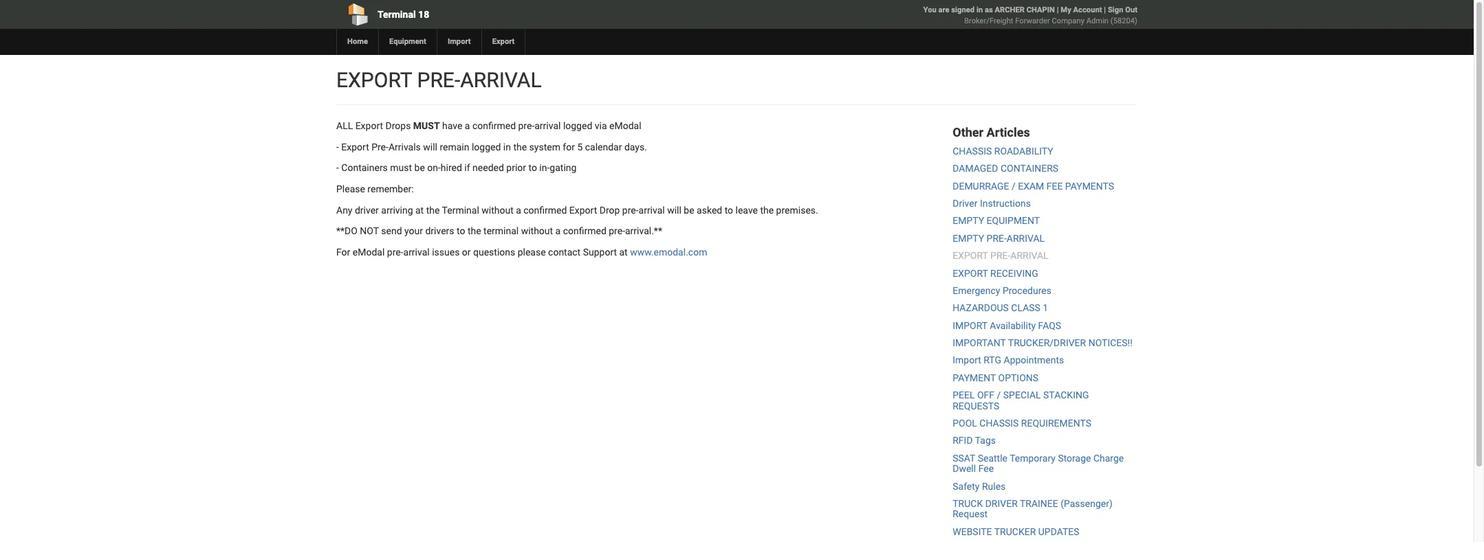 Task type: locate. For each thing, give the bounding box(es) containing it.
1 horizontal spatial at
[[619, 247, 628, 258]]

logged
[[563, 120, 593, 131], [472, 141, 501, 152]]

0 horizontal spatial arrival
[[403, 247, 430, 258]]

website trucker updates link
[[953, 527, 1080, 538]]

confirmed
[[473, 120, 516, 131], [524, 205, 567, 216], [563, 226, 607, 237]]

requests
[[953, 401, 1000, 412]]

needed
[[473, 163, 504, 174]]

2 - from the top
[[336, 163, 339, 174]]

0 horizontal spatial without
[[482, 205, 514, 216]]

hired
[[441, 163, 462, 174]]

availability
[[990, 320, 1036, 331]]

export link
[[481, 29, 525, 55]]

pre- down empty pre-arrival link
[[991, 251, 1011, 262]]

-
[[336, 141, 339, 152], [336, 163, 339, 174]]

1 vertical spatial without
[[521, 226, 553, 237]]

peel off / special stacking requests link
[[953, 390, 1089, 412]]

0 vertical spatial chassis
[[953, 146, 992, 157]]

www.emodal.com
[[630, 247, 708, 258]]

1 horizontal spatial /
[[1012, 181, 1016, 192]]

the right leave
[[760, 205, 774, 216]]

/ left exam at right top
[[1012, 181, 1016, 192]]

confirmed down in-
[[524, 205, 567, 216]]

for
[[336, 247, 350, 258]]

1 horizontal spatial without
[[521, 226, 553, 237]]

arrival down your
[[403, 247, 430, 258]]

pre-
[[417, 68, 460, 92], [987, 233, 1007, 244], [991, 251, 1011, 262]]

payment
[[953, 373, 996, 384]]

2 horizontal spatial to
[[725, 205, 733, 216]]

0 vertical spatial to
[[529, 163, 537, 174]]

1 vertical spatial arrival
[[1007, 233, 1045, 244]]

hazardous class 1 link
[[953, 303, 1049, 314]]

0 vertical spatial without
[[482, 205, 514, 216]]

|
[[1057, 6, 1059, 14], [1104, 6, 1106, 14]]

the up drivers
[[426, 205, 440, 216]]

0 horizontal spatial emodal
[[353, 247, 385, 258]]

be
[[415, 163, 425, 174], [684, 205, 695, 216]]

0 vertical spatial /
[[1012, 181, 1016, 192]]

export up containers
[[341, 141, 369, 152]]

1 vertical spatial in
[[503, 141, 511, 152]]

logged up 5
[[563, 120, 593, 131]]

1 horizontal spatial import
[[953, 355, 982, 366]]

requirements
[[1022, 418, 1092, 429]]

export receiving link
[[953, 268, 1039, 279]]

export up export receiving link at the right
[[953, 251, 988, 262]]

1 horizontal spatial in
[[977, 6, 983, 14]]

confirmed up - export pre-arrivals will remain logged in the system for 5 calendar days.
[[473, 120, 516, 131]]

out
[[1126, 6, 1138, 14]]

tags
[[975, 436, 996, 447]]

a up contact
[[556, 226, 561, 237]]

1 vertical spatial import
[[953, 355, 982, 366]]

to left leave
[[725, 205, 733, 216]]

will left asked
[[667, 205, 682, 216]]

chassis up damaged
[[953, 146, 992, 157]]

peel
[[953, 390, 975, 401]]

| left sign
[[1104, 6, 1106, 14]]

1 vertical spatial empty
[[953, 233, 985, 244]]

driver
[[355, 205, 379, 216]]

1 horizontal spatial emodal
[[610, 120, 642, 131]]

any
[[336, 205, 353, 216]]

to left in-
[[529, 163, 537, 174]]

0 horizontal spatial terminal
[[378, 9, 416, 20]]

truck
[[953, 499, 983, 510]]

2 horizontal spatial a
[[556, 226, 561, 237]]

roadability
[[995, 146, 1054, 157]]

0 vertical spatial import
[[448, 37, 471, 46]]

drops
[[386, 120, 411, 131]]

chassis up tags
[[980, 418, 1019, 429]]

1 vertical spatial will
[[667, 205, 682, 216]]

as
[[985, 6, 993, 14]]

at up your
[[416, 205, 424, 216]]

arrival up arrival.**
[[639, 205, 665, 216]]

emodal up the "days."
[[610, 120, 642, 131]]

chapin
[[1027, 6, 1055, 14]]

export left drop
[[570, 205, 597, 216]]

1 vertical spatial terminal
[[442, 205, 479, 216]]

pre- down drop
[[609, 226, 625, 237]]

seattle
[[978, 453, 1008, 464]]

0 horizontal spatial will
[[423, 141, 438, 152]]

2 vertical spatial pre-
[[991, 251, 1011, 262]]

other articles chassis roadability damaged containers demurrage / exam fee payments driver instructions empty equipment empty pre-arrival export pre-arrival export receiving emergency procedures hazardous class 1 import availability faqs important trucker/driver notices!! import rtg appointments payment options peel off / special stacking requests pool chassis requirements rfid tags ssat seattle temporary storage charge dwell fee safety rules truck driver trainee (passenger) request website trucker updates
[[953, 125, 1133, 538]]

important trucker/driver notices!! link
[[953, 338, 1133, 349]]

1 horizontal spatial logged
[[563, 120, 593, 131]]

1 horizontal spatial a
[[516, 205, 521, 216]]

pre- right drop
[[622, 205, 639, 216]]

0 horizontal spatial import
[[448, 37, 471, 46]]

0 vertical spatial in
[[977, 6, 983, 14]]

my
[[1061, 6, 1072, 14]]

damaged containers link
[[953, 163, 1059, 174]]

broker/freight
[[965, 17, 1014, 25]]

2 vertical spatial a
[[556, 226, 561, 237]]

contact
[[548, 247, 581, 258]]

| left "my"
[[1057, 6, 1059, 14]]

to right drivers
[[457, 226, 465, 237]]

emergency procedures link
[[953, 285, 1052, 296]]

import
[[448, 37, 471, 46], [953, 355, 982, 366]]

without up **do not send your drivers to the terminal without a confirmed pre-arrival.**
[[482, 205, 514, 216]]

in left as
[[977, 6, 983, 14]]

2 vertical spatial arrival
[[403, 247, 430, 258]]

0 horizontal spatial be
[[415, 163, 425, 174]]

send
[[381, 226, 402, 237]]

import up payment
[[953, 355, 982, 366]]

terminal
[[484, 226, 519, 237]]

1 vertical spatial export
[[953, 251, 988, 262]]

arrival
[[460, 68, 542, 92], [1007, 233, 1045, 244], [1011, 251, 1049, 262]]

1 - from the top
[[336, 141, 339, 152]]

chassis roadability link
[[953, 146, 1054, 157]]

be left on-
[[415, 163, 425, 174]]

1 horizontal spatial be
[[684, 205, 695, 216]]

arrival up receiving
[[1011, 251, 1049, 262]]

0 vertical spatial at
[[416, 205, 424, 216]]

1 vertical spatial -
[[336, 163, 339, 174]]

0 horizontal spatial a
[[465, 120, 470, 131]]

0 horizontal spatial in
[[503, 141, 511, 152]]

export up emergency
[[953, 268, 988, 279]]

/ right the off
[[997, 390, 1001, 401]]

1
[[1043, 303, 1049, 314]]

1 horizontal spatial |
[[1104, 6, 1106, 14]]

export up pre-
[[355, 120, 383, 131]]

www.emodal.com link
[[630, 247, 708, 258]]

- down all
[[336, 141, 339, 152]]

1 vertical spatial chassis
[[980, 418, 1019, 429]]

2 vertical spatial to
[[457, 226, 465, 237]]

import inside the 'other articles chassis roadability damaged containers demurrage / exam fee payments driver instructions empty equipment empty pre-arrival export pre-arrival export receiving emergency procedures hazardous class 1 import availability faqs important trucker/driver notices!! import rtg appointments payment options peel off / special stacking requests pool chassis requirements rfid tags ssat seattle temporary storage charge dwell fee safety rules truck driver trainee (passenger) request website trucker updates'
[[953, 355, 982, 366]]

you
[[924, 6, 937, 14]]

- up please on the top left of the page
[[336, 163, 339, 174]]

1 vertical spatial to
[[725, 205, 733, 216]]

1 horizontal spatial will
[[667, 205, 682, 216]]

arrival down equipment at the top of the page
[[1007, 233, 1045, 244]]

articles
[[987, 125, 1030, 140]]

1 vertical spatial arrival
[[639, 205, 665, 216]]

pre-
[[518, 120, 535, 131], [622, 205, 639, 216], [609, 226, 625, 237], [387, 247, 404, 258]]

please remember:
[[336, 184, 414, 195]]

empty down empty equipment link
[[953, 233, 985, 244]]

faqs
[[1039, 320, 1062, 331]]

at
[[416, 205, 424, 216], [619, 247, 628, 258]]

pre- down empty equipment link
[[987, 233, 1007, 244]]

0 vertical spatial empty
[[953, 216, 985, 227]]

export down home 'link' on the left
[[336, 68, 412, 92]]

export down terminal 18 "link"
[[492, 37, 515, 46]]

terminal 18 link
[[336, 0, 658, 29]]

without up please
[[521, 226, 553, 237]]

will down must
[[423, 141, 438, 152]]

**do
[[336, 226, 358, 237]]

1 horizontal spatial arrival
[[535, 120, 561, 131]]

not
[[360, 226, 379, 237]]

be left asked
[[684, 205, 695, 216]]

arrival down the export link
[[460, 68, 542, 92]]

import up export pre-arrival
[[448, 37, 471, 46]]

0 vertical spatial terminal
[[378, 9, 416, 20]]

0 vertical spatial be
[[415, 163, 425, 174]]

if
[[465, 163, 470, 174]]

in
[[977, 6, 983, 14], [503, 141, 511, 152]]

asked
[[697, 205, 722, 216]]

import availability faqs link
[[953, 320, 1062, 331]]

0 vertical spatial emodal
[[610, 120, 642, 131]]

1 horizontal spatial terminal
[[442, 205, 479, 216]]

a right have
[[465, 120, 470, 131]]

empty
[[953, 216, 985, 227], [953, 233, 985, 244]]

0 horizontal spatial |
[[1057, 6, 1059, 14]]

terminal up drivers
[[442, 205, 479, 216]]

in inside you are signed in as archer chapin | my account | sign out broker/freight forwarder company admin (58204)
[[977, 6, 983, 14]]

1 vertical spatial logged
[[472, 141, 501, 152]]

1 vertical spatial a
[[516, 205, 521, 216]]

logged up needed
[[472, 141, 501, 152]]

gating
[[550, 163, 577, 174]]

are
[[939, 6, 950, 14]]

emodal down not
[[353, 247, 385, 258]]

(passenger)
[[1061, 499, 1113, 510]]

sign
[[1108, 6, 1124, 14]]

0 vertical spatial -
[[336, 141, 339, 152]]

the up or
[[468, 226, 481, 237]]

your
[[405, 226, 423, 237]]

pool
[[953, 418, 978, 429]]

updates
[[1039, 527, 1080, 538]]

you are signed in as archer chapin | my account | sign out broker/freight forwarder company admin (58204)
[[924, 6, 1138, 25]]

signed
[[952, 6, 975, 14]]

a up terminal
[[516, 205, 521, 216]]

terminal left 18
[[378, 9, 416, 20]]

rfid
[[953, 436, 973, 447]]

class
[[1012, 303, 1041, 314]]

0 horizontal spatial /
[[997, 390, 1001, 401]]

pre- down import link
[[417, 68, 460, 92]]

driver instructions link
[[953, 198, 1031, 209]]

empty down driver
[[953, 216, 985, 227]]

fee
[[1047, 181, 1063, 192]]

import rtg appointments link
[[953, 355, 1064, 366]]

calendar
[[585, 141, 622, 152]]

will
[[423, 141, 438, 152], [667, 205, 682, 216]]

in up prior
[[503, 141, 511, 152]]

important
[[953, 338, 1006, 349]]

1 | from the left
[[1057, 6, 1059, 14]]

a
[[465, 120, 470, 131], [516, 205, 521, 216], [556, 226, 561, 237]]

/
[[1012, 181, 1016, 192], [997, 390, 1001, 401]]

arrival up 'system'
[[535, 120, 561, 131]]

notices!!
[[1089, 338, 1133, 349]]

import link
[[437, 29, 481, 55]]

export
[[336, 68, 412, 92], [953, 251, 988, 262], [953, 268, 988, 279]]

confirmed down any driver arriving at the terminal without a confirmed export drop pre-arrival will be asked to leave the premises.
[[563, 226, 607, 237]]

1 vertical spatial /
[[997, 390, 1001, 401]]

at right support at the top left of the page
[[619, 247, 628, 258]]

1 horizontal spatial to
[[529, 163, 537, 174]]



Task type: vqa. For each thing, say whether or not it's contained in the screenshot.
Company Profile
no



Task type: describe. For each thing, give the bounding box(es) containing it.
exam
[[1018, 181, 1045, 192]]

appointments
[[1004, 355, 1064, 366]]

drop
[[600, 205, 620, 216]]

any driver arriving at the terminal without a confirmed export drop pre-arrival will be asked to leave the premises.
[[336, 205, 818, 216]]

stacking
[[1044, 390, 1089, 401]]

must
[[390, 163, 412, 174]]

containers
[[1001, 163, 1059, 174]]

payment options link
[[953, 373, 1039, 384]]

company
[[1052, 17, 1085, 25]]

account
[[1074, 6, 1102, 14]]

options
[[999, 373, 1039, 384]]

or
[[462, 247, 471, 258]]

support
[[583, 247, 617, 258]]

home
[[347, 37, 368, 46]]

rfid tags link
[[953, 436, 996, 447]]

arrival.**
[[625, 226, 662, 237]]

leave
[[736, 205, 758, 216]]

ssat
[[953, 453, 976, 464]]

0 vertical spatial arrival
[[460, 68, 542, 92]]

storage
[[1058, 453, 1091, 464]]

2 vertical spatial confirmed
[[563, 226, 607, 237]]

0 horizontal spatial logged
[[472, 141, 501, 152]]

pool chassis requirements link
[[953, 418, 1092, 429]]

1 vertical spatial at
[[619, 247, 628, 258]]

admin
[[1087, 17, 1109, 25]]

website
[[953, 527, 992, 538]]

0 vertical spatial arrival
[[535, 120, 561, 131]]

hazardous
[[953, 303, 1009, 314]]

dwell
[[953, 464, 976, 475]]

0 vertical spatial logged
[[563, 120, 593, 131]]

0 vertical spatial pre-
[[417, 68, 460, 92]]

driver
[[953, 198, 978, 209]]

via
[[595, 120, 607, 131]]

payments
[[1066, 181, 1115, 192]]

- for - export pre-arrivals will remain logged in the system for 5 calendar days.
[[336, 141, 339, 152]]

driver
[[986, 499, 1018, 510]]

the up prior
[[513, 141, 527, 152]]

pre- up 'system'
[[518, 120, 535, 131]]

pre-
[[372, 141, 389, 152]]

for emodal pre-arrival issues or questions please contact support at www.emodal.com
[[336, 247, 708, 258]]

for
[[563, 141, 575, 152]]

1 vertical spatial pre-
[[987, 233, 1007, 244]]

remain
[[440, 141, 470, 152]]

arrivals
[[389, 141, 421, 152]]

1 vertical spatial emodal
[[353, 247, 385, 258]]

request
[[953, 509, 988, 520]]

trainee
[[1020, 499, 1059, 510]]

import
[[953, 320, 988, 331]]

premises.
[[776, 205, 818, 216]]

2 | from the left
[[1104, 6, 1106, 14]]

2 vertical spatial arrival
[[1011, 251, 1049, 262]]

equipment link
[[378, 29, 437, 55]]

emergency
[[953, 285, 1001, 296]]

1 vertical spatial confirmed
[[524, 205, 567, 216]]

2 vertical spatial export
[[953, 268, 988, 279]]

0 vertical spatial export
[[336, 68, 412, 92]]

1 vertical spatial be
[[684, 205, 695, 216]]

damaged
[[953, 163, 999, 174]]

0 vertical spatial a
[[465, 120, 470, 131]]

empty equipment link
[[953, 216, 1040, 227]]

0 vertical spatial will
[[423, 141, 438, 152]]

0 horizontal spatial to
[[457, 226, 465, 237]]

safety
[[953, 481, 980, 492]]

all
[[336, 120, 353, 131]]

system
[[529, 141, 561, 152]]

demurrage
[[953, 181, 1010, 192]]

export pre-arrival
[[336, 68, 542, 92]]

equipment
[[389, 37, 426, 46]]

equipment
[[987, 216, 1040, 227]]

- for - containers must be on-hired if needed prior to in-gating
[[336, 163, 339, 174]]

0 vertical spatial confirmed
[[473, 120, 516, 131]]

18
[[418, 9, 429, 20]]

drivers
[[425, 226, 454, 237]]

ssat seattle temporary storage charge dwell fee link
[[953, 453, 1124, 475]]

fee
[[979, 464, 994, 475]]

1 empty from the top
[[953, 216, 985, 227]]

forwarder
[[1016, 17, 1050, 25]]

please
[[518, 247, 546, 258]]

my account link
[[1061, 6, 1102, 14]]

off
[[978, 390, 995, 401]]

terminal inside terminal 18 "link"
[[378, 9, 416, 20]]

other
[[953, 125, 984, 140]]

0 horizontal spatial at
[[416, 205, 424, 216]]

terminal 18
[[378, 9, 429, 20]]

instructions
[[980, 198, 1031, 209]]

special
[[1004, 390, 1041, 401]]

temporary
[[1010, 453, 1056, 464]]

rules
[[982, 481, 1006, 492]]

5
[[577, 141, 583, 152]]

procedures
[[1003, 285, 1052, 296]]

safety rules link
[[953, 481, 1006, 492]]

pre- down send
[[387, 247, 404, 258]]

all export drops must have a confirmed pre-arrival logged via emodal
[[336, 120, 642, 131]]

questions
[[473, 247, 515, 258]]

in-
[[540, 163, 550, 174]]

must
[[413, 120, 440, 131]]

receiving
[[991, 268, 1039, 279]]

2 horizontal spatial arrival
[[639, 205, 665, 216]]

2 empty from the top
[[953, 233, 985, 244]]

containers
[[341, 163, 388, 174]]

(58204)
[[1111, 17, 1138, 25]]



